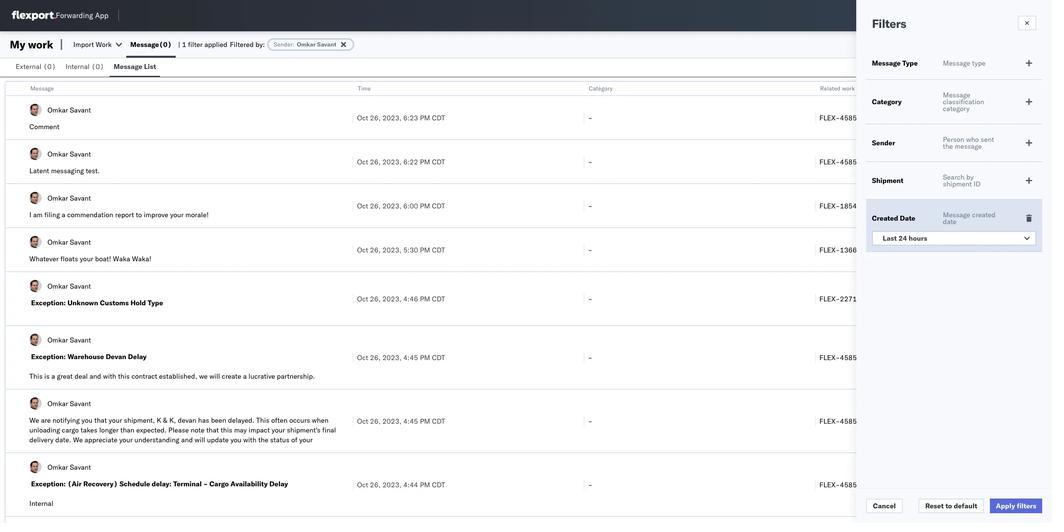 Task type: locate. For each thing, give the bounding box(es) containing it.
category
[[589, 85, 613, 92], [873, 97, 903, 106]]

of
[[291, 436, 298, 445]]

1 as from the left
[[60, 446, 67, 454]]

savant up the whatever floats your boat! waka waka!
[[70, 238, 91, 247]]

0 horizontal spatial we
[[29, 416, 39, 425]]

2 exception: from the top
[[31, 353, 66, 361]]

1 2023, from the top
[[383, 113, 402, 122]]

exception: (air recovery) schedule delay: terminal - cargo availability delay
[[31, 480, 288, 489]]

0 vertical spatial exception:
[[31, 299, 66, 308]]

0 vertical spatial internal
[[66, 62, 90, 71]]

this down been
[[221, 426, 233, 435]]

your up longer
[[109, 416, 122, 425]]

commendation
[[67, 211, 113, 219]]

0 horizontal spatial sender
[[274, 41, 293, 48]]

delay
[[128, 353, 147, 361], [270, 480, 288, 489]]

1 horizontal spatial to
[[946, 502, 953, 511]]

6 2023, from the top
[[383, 353, 402, 362]]

has
[[198, 416, 209, 425]]

1 vertical spatial with
[[243, 436, 257, 445]]

7 omkar savant from the top
[[48, 399, 91, 408]]

oct for i
[[357, 202, 369, 210]]

1 horizontal spatial will
[[210, 372, 220, 381]]

3 exception: from the top
[[31, 480, 66, 489]]

7 26, from the top
[[370, 417, 381, 426]]

internal
[[66, 62, 90, 71], [29, 500, 53, 508]]

1 exception: from the top
[[31, 299, 66, 308]]

4 flex- from the top
[[820, 246, 841, 254]]

exception:
[[31, 299, 66, 308], [31, 353, 66, 361], [31, 480, 66, 489]]

pm for i
[[420, 202, 431, 210]]

3 resize handle column header from the left
[[804, 82, 816, 524]]

your left morale!
[[170, 211, 184, 219]]

1 horizontal spatial you
[[231, 436, 242, 445]]

shipment left id
[[944, 180, 973, 189]]

omkar for whatever
[[48, 238, 68, 247]]

2 oct 26, 2023, 4:45 pm cdt from the top
[[357, 417, 446, 426]]

the inside we are notifying you that your shipment, k & k, devan has been delayed. this often occurs when unloading cargo takes longer than expected. please note that this may impact your shipment's final delivery date. we appreciate your understanding and will update you with the status of your shipment as soon as possible.
[[259, 436, 269, 445]]

5 26, from the top
[[370, 295, 381, 303]]

0 vertical spatial type
[[903, 59, 919, 68]]

flex- for whatever
[[820, 246, 841, 254]]

1 vertical spatial this
[[221, 426, 233, 435]]

omkar savant up comment
[[48, 106, 91, 114]]

0 horizontal spatial internal
[[29, 500, 53, 508]]

3 oct from the top
[[357, 202, 369, 210]]

you up the takes
[[82, 416, 93, 425]]

0 vertical spatial to
[[136, 211, 142, 219]]

1854269
[[841, 202, 870, 210]]

my work
[[10, 38, 53, 51]]

omkar up the filing
[[48, 194, 68, 203]]

2 horizontal spatial (0)
[[159, 40, 172, 49]]

savant up commendation
[[70, 194, 91, 203]]

a right the create
[[243, 372, 247, 381]]

4 2023, from the top
[[383, 246, 402, 254]]

flex- for exception:
[[820, 295, 841, 303]]

1 horizontal spatial sender
[[873, 139, 896, 147]]

omkar savant up (air
[[48, 463, 91, 472]]

|
[[178, 40, 180, 49]]

sent
[[982, 135, 995, 144]]

report
[[115, 211, 134, 219]]

3 2023, from the top
[[383, 202, 402, 210]]

7 flex- from the top
[[820, 417, 841, 426]]

0 vertical spatial this
[[29, 372, 43, 381]]

work up external (0) on the left top of the page
[[28, 38, 53, 51]]

devan
[[178, 416, 196, 425]]

that up longer
[[94, 416, 107, 425]]

this left "contract"
[[118, 372, 130, 381]]

with down impact
[[243, 436, 257, 445]]

1 horizontal spatial (0)
[[91, 62, 104, 71]]

lucrative
[[249, 372, 275, 381]]

sender up shipment
[[873, 139, 896, 147]]

1 horizontal spatial with
[[243, 436, 257, 445]]

flex- 458574 for comment
[[820, 113, 866, 122]]

1 vertical spatial this
[[256, 416, 270, 425]]

person
[[944, 135, 965, 144]]

this up impact
[[256, 416, 270, 425]]

omkar savant up "messaging"
[[48, 150, 91, 158]]

4 26, from the top
[[370, 246, 381, 254]]

1 vertical spatial internal
[[29, 500, 53, 508]]

message for message (0)
[[130, 40, 159, 49]]

oct for comment
[[357, 113, 369, 122]]

5 2023, from the top
[[383, 295, 402, 303]]

message inside message created date
[[944, 211, 971, 219]]

forwarding app link
[[12, 11, 109, 21]]

0 vertical spatial will
[[210, 372, 220, 381]]

message created date
[[944, 211, 996, 226]]

message for message type
[[873, 59, 901, 68]]

the left the message
[[944, 142, 954, 151]]

shipment inside we are notifying you that your shipment, k & k, devan has been delayed. this often occurs when unloading cargo takes longer than expected. please note that this may impact your shipment's final delivery date. we appreciate your understanding and will update you with the status of your shipment as soon as possible.
[[29, 446, 58, 454]]

cdt for i
[[432, 202, 446, 210]]

this inside we are notifying you that your shipment, k & k, devan has been delayed. this often occurs when unloading cargo takes longer than expected. please note that this may impact your shipment's final delivery date. we appreciate your understanding and will update you with the status of your shipment as soon as possible.
[[221, 426, 233, 435]]

26, for latent
[[370, 157, 381, 166]]

6:22
[[404, 157, 419, 166]]

we left the are
[[29, 416, 39, 425]]

pm for whatever
[[420, 246, 431, 254]]

sender right by:
[[274, 41, 293, 48]]

0 horizontal spatial as
[[60, 446, 67, 454]]

Search Shipments (/) text field
[[865, 8, 960, 23]]

savant for exception:
[[70, 282, 91, 291]]

great
[[57, 372, 73, 381]]

1 458574 from the top
[[841, 113, 866, 122]]

omkar up (air
[[48, 463, 68, 472]]

shipment inside search by shipment id
[[944, 180, 973, 189]]

- for exception:
[[589, 295, 593, 303]]

omkar savant up warehouse on the bottom of page
[[48, 336, 91, 345]]

delayed.
[[228, 416, 255, 425]]

4 resize handle column header from the left
[[1035, 82, 1047, 524]]

24
[[899, 234, 908, 243]]

your down than
[[119, 436, 133, 445]]

flex- 458574 for we
[[820, 417, 866, 426]]

0 vertical spatial shipment
[[944, 180, 973, 189]]

2 resize handle column header from the left
[[573, 82, 584, 524]]

omkar up comment
[[48, 106, 68, 114]]

8 omkar savant from the top
[[48, 463, 91, 472]]

0 vertical spatial and
[[90, 372, 101, 381]]

2023, for we
[[383, 417, 402, 426]]

your down "often"
[[272, 426, 285, 435]]

message up category
[[944, 91, 971, 99]]

0 horizontal spatial and
[[90, 372, 101, 381]]

date
[[901, 214, 916, 223]]

1 26, from the top
[[370, 113, 381, 122]]

to right report
[[136, 211, 142, 219]]

1 oct 26, 2023, 4:45 pm cdt from the top
[[357, 353, 446, 362]]

message left type
[[944, 59, 971, 68]]

delay right availability
[[270, 480, 288, 489]]

message inside button
[[114, 62, 142, 71]]

who
[[967, 135, 980, 144]]

your
[[170, 211, 184, 219], [80, 255, 93, 263], [109, 416, 122, 425], [272, 426, 285, 435], [119, 436, 133, 445], [299, 436, 313, 445]]

0 vertical spatial 4:45
[[404, 353, 419, 362]]

exception: left (air
[[31, 480, 66, 489]]

0 vertical spatial the
[[944, 142, 954, 151]]

message left list
[[114, 62, 142, 71]]

7 oct from the top
[[357, 417, 369, 426]]

omkar up notifying
[[48, 399, 68, 408]]

internal for internal
[[29, 500, 53, 508]]

work
[[28, 38, 53, 51], [842, 85, 855, 92]]

1 flex- from the top
[[820, 113, 841, 122]]

2023, for exception:
[[383, 295, 402, 303]]

import work button
[[73, 40, 112, 49]]

0 horizontal spatial will
[[195, 436, 205, 445]]

26, for comment
[[370, 113, 381, 122]]

26, for whatever
[[370, 246, 381, 254]]

0 horizontal spatial category
[[589, 85, 613, 92]]

1 vertical spatial exception:
[[31, 353, 66, 361]]

0 horizontal spatial the
[[259, 436, 269, 445]]

0 vertical spatial with
[[103, 372, 116, 381]]

type right "hold"
[[148, 299, 163, 308]]

3 flex- 458574 from the top
[[820, 353, 866, 362]]

delay up "contract"
[[128, 353, 147, 361]]

1 vertical spatial and
[[181, 436, 193, 445]]

the
[[944, 142, 954, 151], [259, 436, 269, 445]]

1 vertical spatial oct 26, 2023, 4:45 pm cdt
[[357, 417, 446, 426]]

7 pm from the top
[[420, 417, 431, 426]]

0 vertical spatial delay
[[128, 353, 147, 361]]

(0) down the import work button
[[91, 62, 104, 71]]

update
[[207, 436, 229, 445]]

7 cdt from the top
[[432, 417, 446, 426]]

5 oct from the top
[[357, 295, 369, 303]]

will inside we are notifying you that your shipment, k & k, devan has been delayed. this often occurs when unloading cargo takes longer than expected. please note that this may impact your shipment's final delivery date. we appreciate your understanding and will update you with the status of your shipment as soon as possible.
[[195, 436, 205, 445]]

message inside the message classification category
[[944, 91, 971, 99]]

id
[[974, 180, 981, 189]]

and right deal
[[90, 372, 101, 381]]

flex- for i
[[820, 202, 841, 210]]

final
[[323, 426, 336, 435]]

2 2023, from the top
[[383, 157, 402, 166]]

applied
[[205, 40, 228, 49]]

7 2023, from the top
[[383, 417, 402, 426]]

you
[[82, 416, 93, 425], [231, 436, 242, 445]]

savant up warehouse on the bottom of page
[[70, 336, 91, 345]]

2 as from the left
[[86, 446, 93, 454]]

savant up unknown
[[70, 282, 91, 291]]

impact
[[249, 426, 270, 435]]

we up soon
[[73, 436, 83, 445]]

omkar savant up floats
[[48, 238, 91, 247]]

omkar savant up notifying
[[48, 399, 91, 408]]

oct for exception:
[[357, 295, 369, 303]]

omkar savant up unknown
[[48, 282, 91, 291]]

your left the boat!
[[80, 255, 93, 263]]

- for i
[[589, 202, 593, 210]]

0 vertical spatial category
[[589, 85, 613, 92]]

2 26, from the top
[[370, 157, 381, 166]]

flex- 458574 for latent
[[820, 157, 866, 166]]

savant
[[317, 41, 337, 48], [70, 106, 91, 114], [70, 150, 91, 158], [70, 194, 91, 203], [70, 238, 91, 247], [70, 282, 91, 291], [70, 336, 91, 345], [70, 399, 91, 408], [70, 463, 91, 472]]

a
[[62, 211, 65, 219], [51, 372, 55, 381], [243, 372, 247, 381]]

omkar down floats
[[48, 282, 68, 291]]

0 horizontal spatial this
[[118, 372, 130, 381]]

1 flex- 458574 from the top
[[820, 113, 866, 122]]

2 oct from the top
[[357, 157, 369, 166]]

5:30
[[404, 246, 419, 254]]

6 26, from the top
[[370, 353, 381, 362]]

0 vertical spatial we
[[29, 416, 39, 425]]

0 horizontal spatial you
[[82, 416, 93, 425]]

2 4:45 from the top
[[404, 417, 419, 426]]

1 vertical spatial you
[[231, 436, 242, 445]]

458574 for we
[[841, 417, 866, 426]]

savant up notifying
[[70, 399, 91, 408]]

message classification category
[[944, 91, 985, 113]]

omkar up warehouse on the bottom of page
[[48, 336, 68, 345]]

458574 for comment
[[841, 113, 866, 122]]

savant for comment
[[70, 106, 91, 114]]

(0) for external (0)
[[43, 62, 56, 71]]

1 horizontal spatial shipment
[[944, 180, 973, 189]]

reset to default
[[926, 502, 978, 511]]

1 resize handle column header from the left
[[341, 82, 353, 524]]

search
[[944, 173, 965, 182]]

cdt
[[432, 113, 446, 122], [432, 157, 446, 166], [432, 202, 446, 210], [432, 246, 446, 254], [432, 295, 446, 303], [432, 353, 446, 362], [432, 417, 446, 426], [432, 481, 446, 490]]

flex- 2271801
[[820, 295, 870, 303]]

message for message classification category
[[944, 91, 971, 99]]

1 omkar savant from the top
[[48, 106, 91, 114]]

0 horizontal spatial work
[[28, 38, 53, 51]]

3 26, from the top
[[370, 202, 381, 210]]

message up last 24 hours button
[[944, 211, 971, 219]]

savant down internal (0) button
[[70, 106, 91, 114]]

pm for we
[[420, 417, 431, 426]]

we
[[199, 372, 208, 381]]

5 omkar savant from the top
[[48, 282, 91, 291]]

:
[[293, 41, 295, 48]]

internal for internal (0)
[[66, 62, 90, 71]]

omkar savant up the filing
[[48, 194, 91, 203]]

2 flex- from the top
[[820, 157, 841, 166]]

this
[[118, 372, 130, 381], [221, 426, 233, 435]]

0 horizontal spatial (0)
[[43, 62, 56, 71]]

1 vertical spatial work
[[842, 85, 855, 92]]

by
[[967, 173, 974, 182]]

0 horizontal spatial a
[[51, 372, 55, 381]]

0 horizontal spatial that
[[94, 416, 107, 425]]

2 vertical spatial exception:
[[31, 480, 66, 489]]

default
[[955, 502, 978, 511]]

message for message created date
[[944, 211, 971, 219]]

1 horizontal spatial a
[[62, 211, 65, 219]]

a right the filing
[[62, 211, 65, 219]]

omkar
[[297, 41, 316, 48], [48, 106, 68, 114], [48, 150, 68, 158], [48, 194, 68, 203], [48, 238, 68, 247], [48, 282, 68, 291], [48, 336, 68, 345], [48, 399, 68, 408], [48, 463, 68, 472]]

note
[[191, 426, 205, 435]]

resize handle column header
[[341, 82, 353, 524], [573, 82, 584, 524], [804, 82, 816, 524], [1035, 82, 1047, 524]]

than
[[120, 426, 135, 435]]

3 pm from the top
[[420, 202, 431, 210]]

omkar up the latent messaging test.
[[48, 150, 68, 158]]

0 vertical spatial sender
[[274, 41, 293, 48]]

external (0) button
[[12, 58, 62, 77]]

1 horizontal spatial this
[[221, 426, 233, 435]]

boat!
[[95, 255, 111, 263]]

cdt for we
[[432, 417, 446, 426]]

omkar up floats
[[48, 238, 68, 247]]

1 oct from the top
[[357, 113, 369, 122]]

2023, for i
[[383, 202, 402, 210]]

the inside the person who sent the message
[[944, 142, 954, 151]]

1 horizontal spatial delay
[[270, 480, 288, 489]]

1 horizontal spatial and
[[181, 436, 193, 445]]

exception: up the is
[[31, 353, 66, 361]]

4 pm from the top
[[420, 246, 431, 254]]

delay:
[[152, 480, 172, 489]]

1 vertical spatial type
[[148, 299, 163, 308]]

exception: left unknown
[[31, 299, 66, 308]]

related
[[821, 85, 841, 92]]

forwarding
[[56, 11, 93, 20]]

4 flex- 458574 from the top
[[820, 417, 866, 426]]

1 horizontal spatial internal
[[66, 62, 90, 71]]

my
[[10, 38, 25, 51]]

4:44
[[404, 481, 419, 490]]

3 cdt from the top
[[432, 202, 446, 210]]

internal inside button
[[66, 62, 90, 71]]

with down devan
[[103, 372, 116, 381]]

cancel button
[[867, 499, 904, 514]]

1 vertical spatial we
[[73, 436, 83, 445]]

4 cdt from the top
[[432, 246, 446, 254]]

with inside we are notifying you that your shipment, k & k, devan has been delayed. this often occurs when unloading cargo takes longer than expected. please note that this may impact your shipment's final delivery date. we appreciate your understanding and will update you with the status of your shipment as soon as possible.
[[243, 436, 257, 445]]

5 cdt from the top
[[432, 295, 446, 303]]

0 vertical spatial oct 26, 2023, 4:45 pm cdt
[[357, 353, 446, 362]]

1 cdt from the top
[[432, 113, 446, 122]]

status
[[270, 436, 290, 445]]

4 omkar savant from the top
[[48, 238, 91, 247]]

that up update
[[207, 426, 219, 435]]

pm for latent
[[420, 157, 431, 166]]

4 oct from the top
[[357, 246, 369, 254]]

savant right :
[[317, 41, 337, 48]]

date.
[[55, 436, 71, 445]]

message up list
[[130, 40, 159, 49]]

(0) for message (0)
[[159, 40, 172, 49]]

1 vertical spatial will
[[195, 436, 205, 445]]

1 horizontal spatial work
[[842, 85, 855, 92]]

and down the please
[[181, 436, 193, 445]]

oct
[[357, 113, 369, 122], [357, 157, 369, 166], [357, 202, 369, 210], [357, 246, 369, 254], [357, 295, 369, 303], [357, 353, 369, 362], [357, 417, 369, 426], [357, 481, 369, 490]]

2 cdt from the top
[[432, 157, 446, 166]]

messaging
[[51, 167, 84, 175]]

1 horizontal spatial category
[[873, 97, 903, 106]]

to inside reset to default button
[[946, 502, 953, 511]]

time
[[358, 85, 371, 92]]

savant up test.
[[70, 150, 91, 158]]

- for latent
[[589, 157, 593, 166]]

work right related at the right top
[[842, 85, 855, 92]]

2 458574 from the top
[[841, 157, 866, 166]]

forwarding app
[[56, 11, 109, 20]]

improve
[[144, 211, 168, 219]]

0 horizontal spatial shipment
[[29, 446, 58, 454]]

message type
[[944, 59, 986, 68]]

1 vertical spatial 4:45
[[404, 417, 419, 426]]

will right "we"
[[210, 372, 220, 381]]

as down date.
[[60, 446, 67, 454]]

1 horizontal spatial this
[[256, 416, 270, 425]]

as right soon
[[86, 446, 93, 454]]

5 flex- from the top
[[820, 295, 841, 303]]

message up the "item/shipment"
[[873, 59, 901, 68]]

2023, for latent
[[383, 157, 402, 166]]

1 vertical spatial shipment
[[29, 446, 58, 454]]

1 vertical spatial that
[[207, 426, 219, 435]]

message down external (0) button
[[30, 85, 54, 92]]

often
[[271, 416, 288, 425]]

458574 for latent
[[841, 157, 866, 166]]

8 flex- from the top
[[820, 481, 841, 490]]

1 pm from the top
[[420, 113, 431, 122]]

0 vertical spatial that
[[94, 416, 107, 425]]

i am filing a commendation report to improve your morale!
[[29, 211, 209, 219]]

savant for whatever
[[70, 238, 91, 247]]

6 cdt from the top
[[432, 353, 446, 362]]

this left the is
[[29, 372, 43, 381]]

waka!
[[132, 255, 151, 263]]

3 458574 from the top
[[841, 353, 866, 362]]

0 vertical spatial this
[[118, 372, 130, 381]]

0 horizontal spatial with
[[103, 372, 116, 381]]

(0) right external
[[43, 62, 56, 71]]

2 omkar savant from the top
[[48, 150, 91, 158]]

- for we
[[589, 417, 593, 426]]

to right reset
[[946, 502, 953, 511]]

unloading
[[29, 426, 60, 435]]

1 vertical spatial sender
[[873, 139, 896, 147]]

the down impact
[[259, 436, 269, 445]]

3 omkar savant from the top
[[48, 194, 91, 203]]

2 pm from the top
[[420, 157, 431, 166]]

omkar savant for exception:
[[48, 282, 91, 291]]

3 flex- from the top
[[820, 202, 841, 210]]

are
[[41, 416, 51, 425]]

(0) left |
[[159, 40, 172, 49]]

1 horizontal spatial as
[[86, 446, 93, 454]]

flex-
[[820, 113, 841, 122], [820, 157, 841, 166], [820, 202, 841, 210], [820, 246, 841, 254], [820, 295, 841, 303], [820, 353, 841, 362], [820, 417, 841, 426], [820, 481, 841, 490]]

5 pm from the top
[[420, 295, 431, 303]]

1 vertical spatial to
[[946, 502, 953, 511]]

you down may
[[231, 436, 242, 445]]

message
[[130, 40, 159, 49], [873, 59, 901, 68], [944, 59, 971, 68], [114, 62, 142, 71], [30, 85, 54, 92], [944, 91, 971, 99], [944, 211, 971, 219]]

0 horizontal spatial this
[[29, 372, 43, 381]]

1 vertical spatial the
[[259, 436, 269, 445]]

4 458574 from the top
[[841, 417, 866, 426]]

filing
[[44, 211, 60, 219]]

2 flex- 458574 from the top
[[820, 157, 866, 166]]

pm
[[420, 113, 431, 122], [420, 157, 431, 166], [420, 202, 431, 210], [420, 246, 431, 254], [420, 295, 431, 303], [420, 353, 431, 362], [420, 417, 431, 426], [420, 481, 431, 490]]

understanding
[[135, 436, 180, 445]]

1 horizontal spatial the
[[944, 142, 954, 151]]

warehouse
[[68, 353, 104, 361]]

exception: for exception: unknown customs hold type
[[31, 299, 66, 308]]

26,
[[370, 113, 381, 122], [370, 157, 381, 166], [370, 202, 381, 210], [370, 246, 381, 254], [370, 295, 381, 303], [370, 353, 381, 362], [370, 417, 381, 426], [370, 481, 381, 490]]

occurs
[[290, 416, 310, 425]]

shipment down delivery on the bottom of page
[[29, 446, 58, 454]]

will down note in the left bottom of the page
[[195, 436, 205, 445]]

0 vertical spatial work
[[28, 38, 53, 51]]

type down filters
[[903, 59, 919, 68]]

omkar for we
[[48, 399, 68, 408]]

1 4:45 from the top
[[404, 353, 419, 362]]

shipment
[[873, 176, 904, 185]]

a right the is
[[51, 372, 55, 381]]



Task type: vqa. For each thing, say whether or not it's contained in the screenshot.
first UPLOAD CUSTOMS CLEARANCE DOCUMENTS button from the top of the page
no



Task type: describe. For each thing, give the bounding box(es) containing it.
omkar savant for whatever
[[48, 238, 91, 247]]

apply filters
[[997, 502, 1037, 511]]

terminal
[[173, 480, 202, 489]]

(0) for internal (0)
[[91, 62, 104, 71]]

unknown
[[68, 299, 98, 308]]

omkar for exception:
[[48, 282, 68, 291]]

date
[[944, 217, 958, 226]]

savant for latent
[[70, 150, 91, 158]]

type
[[973, 59, 986, 68]]

filter
[[188, 40, 203, 49]]

longer
[[99, 426, 119, 435]]

exception: for exception: (air recovery) schedule delay: terminal - cargo availability delay
[[31, 480, 66, 489]]

test.
[[86, 167, 100, 175]]

devan
[[106, 353, 126, 361]]

established,
[[159, 372, 197, 381]]

exception: for exception: warehouse devan delay
[[31, 353, 66, 361]]

8 26, from the top
[[370, 481, 381, 490]]

exception: warehouse devan delay
[[31, 353, 147, 361]]

external
[[16, 62, 41, 71]]

cdt for exception:
[[432, 295, 446, 303]]

shipment,
[[124, 416, 155, 425]]

flex- 1854269
[[820, 202, 870, 210]]

cdt for latent
[[432, 157, 446, 166]]

8 pm from the top
[[420, 481, 431, 490]]

resize handle column header for time
[[573, 82, 584, 524]]

message (0)
[[130, 40, 172, 49]]

created
[[973, 211, 996, 219]]

customs
[[100, 299, 129, 308]]

oct for we
[[357, 417, 369, 426]]

work for related
[[842, 85, 855, 92]]

1 horizontal spatial that
[[207, 426, 219, 435]]

5 458574 from the top
[[841, 481, 866, 490]]

we are notifying you that your shipment, k & k, devan has been delayed. this often occurs when unloading cargo takes longer than expected. please note that this may impact your shipment's final delivery date. we appreciate your understanding and will update you with the status of your shipment as soon as possible.
[[29, 416, 336, 454]]

resize handle column header for category
[[804, 82, 816, 524]]

reset
[[926, 502, 945, 511]]

import work
[[73, 40, 112, 49]]

import
[[73, 40, 94, 49]]

- for whatever
[[589, 246, 593, 254]]

flexport. image
[[12, 11, 56, 21]]

delivery
[[29, 436, 54, 445]]

message list
[[114, 62, 156, 71]]

resize handle column header for related work item/shipment
[[1035, 82, 1047, 524]]

flex- 1366815
[[820, 246, 870, 254]]

2023, for whatever
[[383, 246, 402, 254]]

0 horizontal spatial type
[[148, 299, 163, 308]]

this is a great deal and with this contract established, we will create a lucrative partnership.
[[29, 372, 315, 381]]

by:
[[256, 40, 265, 49]]

2 horizontal spatial a
[[243, 372, 247, 381]]

8 oct from the top
[[357, 481, 369, 490]]

1 vertical spatial category
[[873, 97, 903, 106]]

cdt for whatever
[[432, 246, 446, 254]]

create
[[222, 372, 241, 381]]

1 horizontal spatial we
[[73, 436, 83, 445]]

deal
[[75, 372, 88, 381]]

omkar savant for we
[[48, 399, 91, 408]]

omkar savant for i
[[48, 194, 91, 203]]

morale!
[[186, 211, 209, 219]]

possible.
[[95, 446, 123, 454]]

savant for i
[[70, 194, 91, 203]]

omkar for i
[[48, 194, 68, 203]]

savant down soon
[[70, 463, 91, 472]]

resize handle column header for message
[[341, 82, 353, 524]]

whatever
[[29, 255, 59, 263]]

appreciate
[[85, 436, 118, 445]]

26, for we
[[370, 417, 381, 426]]

0 vertical spatial you
[[82, 416, 93, 425]]

availability
[[231, 480, 268, 489]]

oct for whatever
[[357, 246, 369, 254]]

waka
[[113, 255, 130, 263]]

0 horizontal spatial to
[[136, 211, 142, 219]]

been
[[211, 416, 226, 425]]

2023, for comment
[[383, 113, 402, 122]]

message for message
[[30, 85, 54, 92]]

message for message list
[[114, 62, 142, 71]]

created
[[873, 214, 899, 223]]

6 omkar savant from the top
[[48, 336, 91, 345]]

oct 26, 2023, 4:44 pm cdt
[[357, 481, 446, 490]]

filtered
[[230, 40, 254, 49]]

person who sent the message
[[944, 135, 995, 151]]

message type
[[873, 59, 919, 68]]

- for comment
[[589, 113, 593, 122]]

reset to default button
[[919, 499, 985, 514]]

(air
[[68, 480, 82, 489]]

expected.
[[136, 426, 167, 435]]

contract
[[132, 372, 157, 381]]

flex- for we
[[820, 417, 841, 426]]

&
[[163, 416, 168, 425]]

flex- for latent
[[820, 157, 841, 166]]

oct for latent
[[357, 157, 369, 166]]

oct 26, 2023, 6:00 pm cdt
[[357, 202, 446, 210]]

is
[[44, 372, 50, 381]]

sender : omkar savant
[[274, 41, 337, 48]]

takes
[[81, 426, 98, 435]]

k,
[[169, 416, 176, 425]]

internal (0)
[[66, 62, 104, 71]]

message for message type
[[944, 59, 971, 68]]

last 24 hours
[[884, 234, 928, 243]]

6 pm from the top
[[420, 353, 431, 362]]

and inside we are notifying you that your shipment, k & k, devan has been delayed. this often occurs when unloading cargo takes longer than expected. please note that this may impact your shipment's final delivery date. we appreciate your understanding and will update you with the status of your shipment as soon as possible.
[[181, 436, 193, 445]]

last
[[884, 234, 898, 243]]

1
[[182, 40, 186, 49]]

5 flex- 458574 from the top
[[820, 481, 866, 490]]

26, for i
[[370, 202, 381, 210]]

item/shipment
[[857, 85, 897, 92]]

1366815
[[841, 246, 870, 254]]

when
[[312, 416, 329, 425]]

hours
[[910, 234, 928, 243]]

list
[[144, 62, 156, 71]]

pm for comment
[[420, 113, 431, 122]]

8 cdt from the top
[[432, 481, 446, 490]]

exception: unknown customs hold type
[[31, 299, 163, 308]]

1 horizontal spatial type
[[903, 59, 919, 68]]

work
[[96, 40, 112, 49]]

message
[[956, 142, 983, 151]]

search by shipment id
[[944, 173, 981, 189]]

latent
[[29, 167, 49, 175]]

savant for we
[[70, 399, 91, 408]]

whatever floats your boat! waka waka!
[[29, 255, 151, 263]]

26, for exception:
[[370, 295, 381, 303]]

last 24 hours button
[[873, 231, 1037, 246]]

external (0)
[[16, 62, 56, 71]]

omkar right :
[[297, 41, 316, 48]]

sender for sender
[[873, 139, 896, 147]]

related work item/shipment
[[821, 85, 897, 92]]

latent messaging test.
[[29, 167, 100, 175]]

internal (0) button
[[62, 58, 110, 77]]

work for my
[[28, 38, 53, 51]]

message list button
[[110, 58, 160, 77]]

pm for exception:
[[420, 295, 431, 303]]

omkar for latent
[[48, 150, 68, 158]]

omkar savant for latent
[[48, 150, 91, 158]]

cancel
[[874, 502, 897, 511]]

this inside we are notifying you that your shipment, k & k, devan has been delayed. this often occurs when unloading cargo takes longer than expected. please note that this may impact your shipment's final delivery date. we appreciate your understanding and will update you with the status of your shipment as soon as possible.
[[256, 416, 270, 425]]

omkar savant for comment
[[48, 106, 91, 114]]

created date
[[873, 214, 916, 223]]

please
[[169, 426, 189, 435]]

6:00
[[404, 202, 419, 210]]

6 flex- from the top
[[820, 353, 841, 362]]

cdt for comment
[[432, 113, 446, 122]]

filters
[[1018, 502, 1037, 511]]

flex- for comment
[[820, 113, 841, 122]]

category
[[944, 104, 970, 113]]

notifying
[[53, 416, 80, 425]]

omkar for comment
[[48, 106, 68, 114]]

may
[[234, 426, 247, 435]]

your down shipment's
[[299, 436, 313, 445]]

6 oct from the top
[[357, 353, 369, 362]]

sender for sender : omkar savant
[[274, 41, 293, 48]]

1 vertical spatial delay
[[270, 480, 288, 489]]

2271801
[[841, 295, 870, 303]]

oct 26, 2023, 6:22 pm cdt
[[357, 157, 446, 166]]

8 2023, from the top
[[383, 481, 402, 490]]

0 horizontal spatial delay
[[128, 353, 147, 361]]



